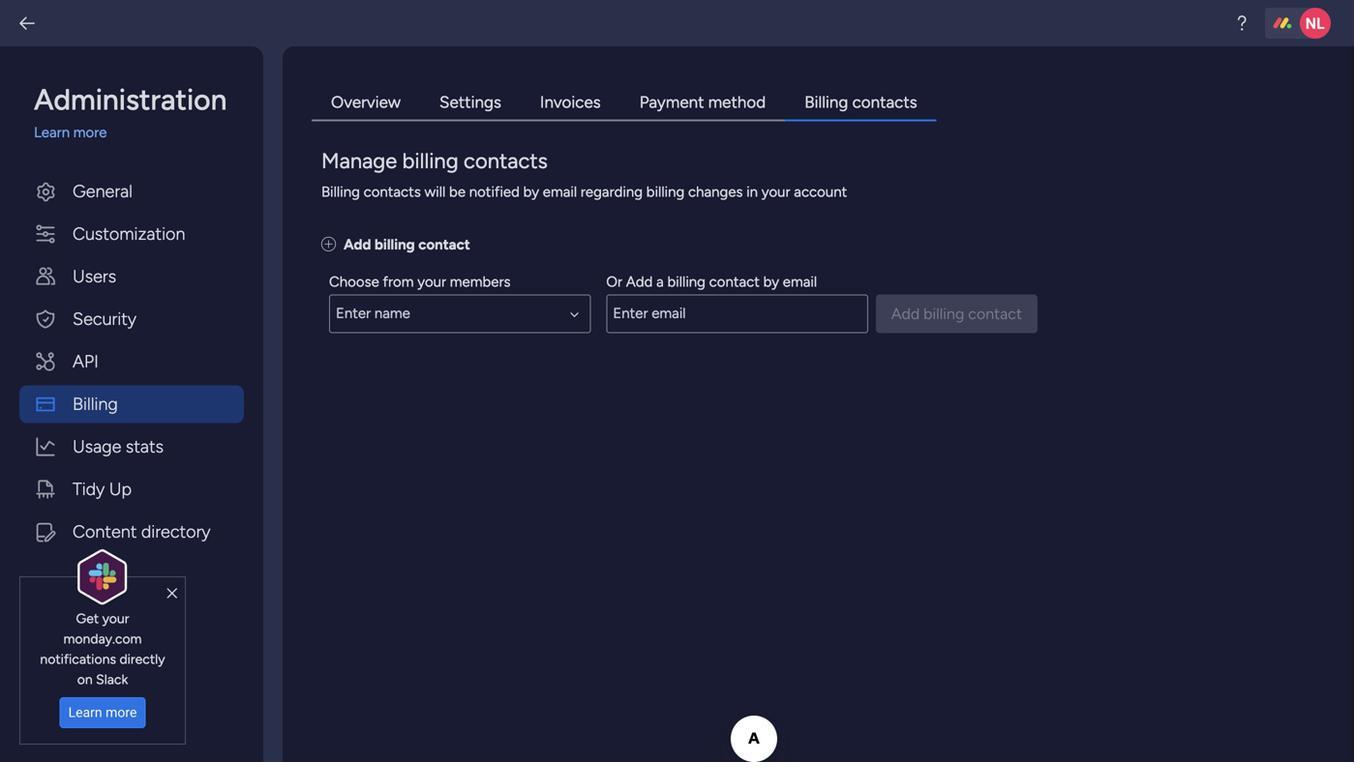 Task type: vqa. For each thing, say whether or not it's contained in the screenshot.
Payment method
yes



Task type: locate. For each thing, give the bounding box(es) containing it.
billing up usage
[[73, 394, 118, 415]]

billing for billing
[[73, 394, 118, 415]]

0 horizontal spatial add
[[344, 236, 371, 254]]

on
[[77, 672, 93, 688]]

your right 'from'
[[418, 274, 446, 291]]

more
[[73, 124, 107, 141], [106, 706, 137, 722]]

your right the in on the top of page
[[762, 183, 791, 201]]

billing inside button
[[73, 394, 118, 415]]

1 horizontal spatial contact
[[709, 274, 760, 291]]

notifications
[[40, 651, 116, 668]]

dapulse x slim image
[[167, 586, 177, 603]]

contacts
[[853, 92, 918, 112], [464, 148, 548, 174], [364, 183, 421, 201]]

1 horizontal spatial billing
[[321, 183, 360, 201]]

contact
[[419, 236, 470, 254], [709, 274, 760, 291]]

your inside get your monday.com notifications directly on slack
[[102, 611, 129, 627]]

security button
[[19, 301, 244, 338]]

a
[[657, 274, 664, 291]]

overview
[[331, 92, 401, 112]]

notified
[[469, 183, 520, 201]]

0 vertical spatial learn
[[34, 124, 70, 141]]

settings
[[440, 92, 501, 112]]

0 horizontal spatial billing
[[73, 394, 118, 415]]

learn down administration
[[34, 124, 70, 141]]

0 vertical spatial billing
[[805, 92, 849, 112]]

changes
[[688, 183, 743, 201]]

email inside manage billing contacts billing contacts will be notified by email regarding billing changes in your account
[[543, 183, 577, 201]]

your
[[762, 183, 791, 201], [418, 274, 446, 291], [102, 611, 129, 627]]

billing
[[402, 148, 459, 174], [647, 183, 685, 201], [375, 236, 415, 254], [668, 274, 706, 291]]

billing left changes
[[647, 183, 685, 201]]

None text field
[[329, 295, 591, 334]]

overview link
[[312, 85, 420, 122]]

1 horizontal spatial your
[[418, 274, 446, 291]]

add right dapulse plus icon
[[344, 236, 371, 254]]

1 horizontal spatial email
[[783, 274, 817, 291]]

billing button
[[19, 386, 244, 424]]

directly
[[120, 651, 165, 668]]

billing down manage
[[321, 183, 360, 201]]

be
[[449, 183, 466, 201]]

0 vertical spatial your
[[762, 183, 791, 201]]

payment
[[640, 92, 704, 112]]

billing right method
[[805, 92, 849, 112]]

help image
[[1233, 14, 1252, 33]]

email left regarding
[[543, 183, 577, 201]]

0 horizontal spatial your
[[102, 611, 129, 627]]

1 vertical spatial contacts
[[464, 148, 548, 174]]

by
[[523, 183, 539, 201], [764, 274, 780, 291]]

learn inside 'administration learn more'
[[34, 124, 70, 141]]

back to workspace image
[[17, 14, 37, 33]]

0 horizontal spatial contact
[[419, 236, 470, 254]]

2 horizontal spatial contacts
[[853, 92, 918, 112]]

by right notified
[[523, 183, 539, 201]]

1 horizontal spatial add
[[626, 274, 653, 291]]

2 vertical spatial your
[[102, 611, 129, 627]]

learn more
[[68, 706, 137, 722]]

contact up choose from your members
[[419, 236, 470, 254]]

your inside manage billing contacts billing contacts will be notified by email regarding billing changes in your account
[[762, 183, 791, 201]]

add left a
[[626, 274, 653, 291]]

learn down on
[[68, 706, 102, 722]]

1 horizontal spatial by
[[764, 274, 780, 291]]

usage stats
[[73, 437, 164, 457]]

regarding
[[581, 183, 643, 201]]

more down slack
[[106, 706, 137, 722]]

administration
[[34, 82, 227, 117]]

customization
[[73, 224, 185, 244]]

1 vertical spatial by
[[764, 274, 780, 291]]

usage
[[73, 437, 121, 457]]

choose from your members
[[329, 274, 511, 291]]

2 vertical spatial billing
[[73, 394, 118, 415]]

1 vertical spatial contact
[[709, 274, 760, 291]]

learn
[[34, 124, 70, 141], [68, 706, 102, 722]]

by up enter email text field
[[764, 274, 780, 291]]

1 vertical spatial learn
[[68, 706, 102, 722]]

0 vertical spatial email
[[543, 183, 577, 201]]

more down administration
[[73, 124, 107, 141]]

Enter name text field
[[329, 295, 591, 334]]

0 vertical spatial add
[[344, 236, 371, 254]]

add
[[344, 236, 371, 254], [626, 274, 653, 291]]

up
[[109, 479, 132, 500]]

from
[[383, 274, 414, 291]]

billing
[[805, 92, 849, 112], [321, 183, 360, 201], [73, 394, 118, 415]]

0 horizontal spatial by
[[523, 183, 539, 201]]

administration learn more
[[34, 82, 227, 141]]

contact up enter email text field
[[709, 274, 760, 291]]

0 vertical spatial contacts
[[853, 92, 918, 112]]

billing contacts
[[805, 92, 918, 112]]

email up enter email text field
[[783, 274, 817, 291]]

stats
[[126, 437, 164, 457]]

settings link
[[420, 85, 521, 122]]

0 vertical spatial more
[[73, 124, 107, 141]]

2 vertical spatial contacts
[[364, 183, 421, 201]]

security
[[73, 309, 137, 330]]

1 vertical spatial more
[[106, 706, 137, 722]]

or
[[606, 274, 623, 291]]

method
[[708, 92, 766, 112]]

0 vertical spatial by
[[523, 183, 539, 201]]

2 horizontal spatial billing
[[805, 92, 849, 112]]

slack
[[96, 672, 128, 688]]

1 vertical spatial your
[[418, 274, 446, 291]]

1 horizontal spatial contacts
[[464, 148, 548, 174]]

email
[[543, 183, 577, 201], [783, 274, 817, 291]]

payment method
[[640, 92, 766, 112]]

1 vertical spatial billing
[[321, 183, 360, 201]]

your up monday.com
[[102, 611, 129, 627]]

0 horizontal spatial email
[[543, 183, 577, 201]]

billing right a
[[668, 274, 706, 291]]

2 horizontal spatial your
[[762, 183, 791, 201]]



Task type: describe. For each thing, give the bounding box(es) containing it.
users button
[[19, 258, 244, 296]]

add billing contact
[[344, 236, 470, 254]]

dapulse plus image
[[321, 236, 336, 254]]

invoices
[[540, 92, 601, 112]]

manage billing contacts billing contacts will be notified by email regarding billing changes in your account
[[321, 148, 847, 201]]

usage stats button
[[19, 428, 244, 466]]

learn inside button
[[68, 706, 102, 722]]

choose
[[329, 274, 379, 291]]

in
[[747, 183, 758, 201]]

more inside button
[[106, 706, 137, 722]]

users
[[73, 266, 116, 287]]

billing for billing contacts
[[805, 92, 849, 112]]

will
[[425, 183, 446, 201]]

customization button
[[19, 215, 244, 253]]

members
[[450, 274, 511, 291]]

get
[[76, 611, 99, 627]]

content directory
[[73, 522, 211, 543]]

directory
[[141, 522, 211, 543]]

get your monday.com notifications directly on slack
[[40, 611, 165, 688]]

tidy up
[[73, 479, 132, 500]]

general
[[73, 181, 133, 202]]

invoices link
[[521, 85, 620, 122]]

1 vertical spatial add
[[626, 274, 653, 291]]

payment method link
[[620, 85, 785, 122]]

account
[[794, 183, 847, 201]]

content
[[73, 522, 137, 543]]

billing up 'from'
[[375, 236, 415, 254]]

tidy up button
[[19, 471, 244, 509]]

more inside 'administration learn more'
[[73, 124, 107, 141]]

learn more button
[[60, 698, 146, 729]]

or add a billing contact by email
[[606, 274, 817, 291]]

content directory button
[[19, 514, 244, 551]]

contacts inside billing contacts link
[[853, 92, 918, 112]]

noah lott image
[[1300, 8, 1331, 39]]

api
[[73, 351, 99, 372]]

0 vertical spatial contact
[[419, 236, 470, 254]]

learn more link
[[34, 122, 244, 144]]

tidy
[[73, 479, 105, 500]]

billing up the "will"
[[402, 148, 459, 174]]

by inside manage billing contacts billing contacts will be notified by email regarding billing changes in your account
[[523, 183, 539, 201]]

Enter email text field
[[606, 295, 868, 334]]

api button
[[19, 343, 244, 381]]

billing inside manage billing contacts billing contacts will be notified by email regarding billing changes in your account
[[321, 183, 360, 201]]

1 vertical spatial email
[[783, 274, 817, 291]]

billing contacts link
[[785, 85, 937, 122]]

manage
[[321, 148, 397, 174]]

monday.com
[[63, 631, 142, 648]]

0 horizontal spatial contacts
[[364, 183, 421, 201]]

general button
[[19, 173, 244, 211]]



